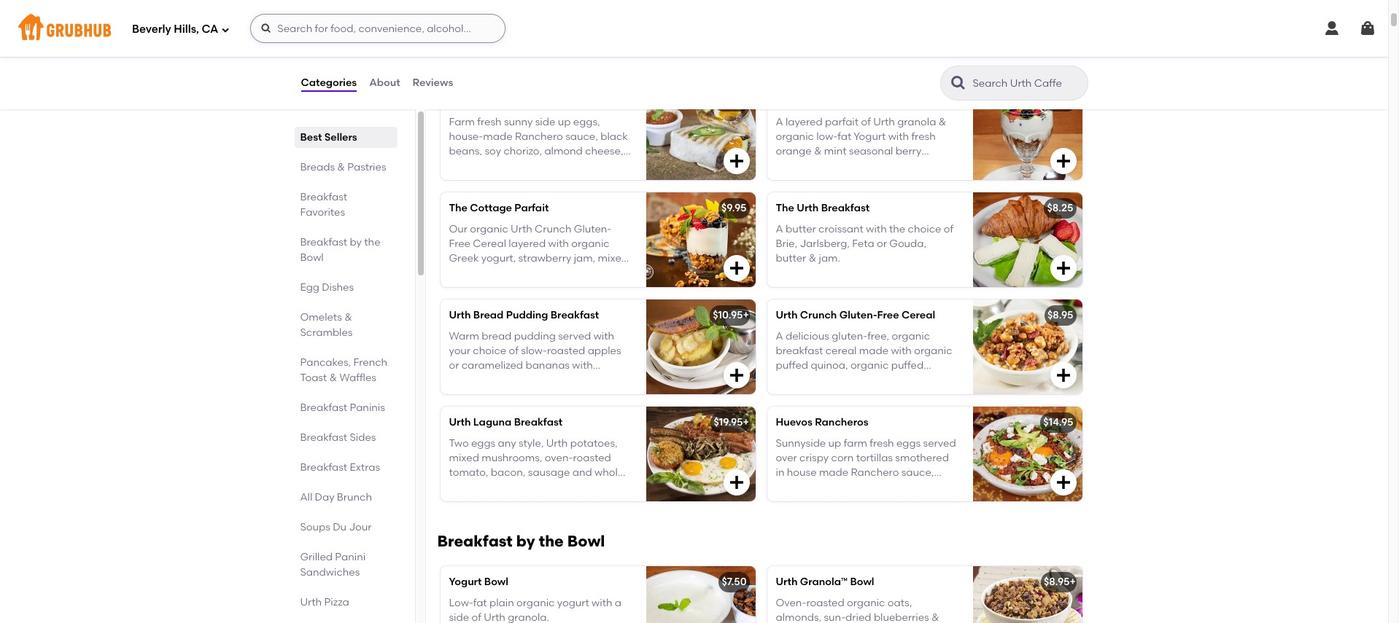 Task type: vqa. For each thing, say whether or not it's contained in the screenshot.
"Save This Restaurant" button for 7-Eleven logo
no



Task type: locate. For each thing, give the bounding box(es) containing it.
breakfast inside breakfast by the bowl
[[300, 236, 347, 249]]

1 vertical spatial crunch
[[800, 310, 837, 322]]

a for a layered parfait of urth granola & organic low-fat yogurt with fresh orange & mint seasonal berry ambrosia.
[[776, 116, 783, 128]]

omelet with avocado, jack cheese, mild chilies, roma tomatoes, mayonnaise & lettuce on a rustic roll. served with mixed greens salad upon request.
[[449, 8, 631, 80]]

paninis
[[350, 402, 385, 414]]

1 vertical spatial fat
[[473, 597, 487, 610]]

1 vertical spatial $14.95
[[1044, 417, 1074, 429]]

low-
[[449, 597, 473, 610]]

cereal inside our organic urth crunch gluten- free cereal layered with organic greek yogurt, strawberry jam, mixed berries and seasonal fruit. (served all day)
[[473, 238, 506, 250]]

with up request. at the left
[[486, 53, 506, 65]]

rancheros
[[488, 95, 542, 107], [815, 417, 869, 429]]

seasonal inside a layered parfait of urth granola & organic low-fat yogurt with fresh orange & mint seasonal berry ambrosia.
[[849, 145, 893, 158]]

urth up oven-
[[546, 438, 568, 450]]

breakfast up breakfast extras
[[300, 432, 347, 444]]

choice
[[908, 223, 942, 235], [473, 345, 507, 357]]

breakfast paninis tab
[[300, 401, 391, 416]]

breakfast up day
[[300, 462, 347, 474]]

0 vertical spatial cereal
[[473, 238, 506, 250]]

a for a butter croissant with the choice of brie, jarlsberg, feta or gouda, butter & jam.
[[776, 223, 783, 235]]

free
[[449, 238, 471, 250], [878, 310, 899, 322]]

0 horizontal spatial mixed
[[449, 452, 479, 465]]

free inside our organic urth crunch gluten- free cereal layered with organic greek yogurt, strawberry jam, mixed berries and seasonal fruit. (served all day)
[[449, 238, 471, 250]]

mixed up all
[[598, 253, 628, 265]]

0 horizontal spatial a
[[575, 38, 581, 50]]

yogurt,
[[481, 253, 516, 265]]

1 horizontal spatial mixed
[[509, 53, 539, 65]]

svg image inside main navigation navigation
[[221, 25, 230, 34]]

1 horizontal spatial $14.95
[[1044, 417, 1074, 429]]

upon
[[449, 68, 475, 80]]

bread
[[473, 310, 504, 322]]

all day brunch tab
[[300, 490, 391, 506]]

2 horizontal spatial mixed
[[598, 253, 628, 265]]

0 vertical spatial huevos
[[449, 95, 486, 107]]

roasted inside two eggs any style, urth potatoes, mixed mushrooms, oven-roasted tomato, bacon, sausage and whole wheat toast.
[[573, 452, 611, 465]]

urth up croissant
[[797, 202, 819, 215]]

0 horizontal spatial free
[[449, 238, 471, 250]]

and down yogurt,
[[485, 267, 505, 280]]

and inside two eggs any style, urth potatoes, mixed mushrooms, oven-roasted tomato, bacon, sausage and whole wheat toast.
[[573, 467, 592, 480]]

warm
[[449, 330, 479, 343]]

breakfast by the bowl inside tab
[[300, 236, 381, 264]]

1 horizontal spatial parfait
[[821, 95, 856, 107]]

day)
[[449, 282, 471, 295]]

0 vertical spatial roasted
[[547, 345, 585, 357]]

huevos down upon
[[449, 95, 486, 107]]

0 vertical spatial yogurt
[[854, 131, 886, 143]]

yogurt down parfait
[[854, 131, 886, 143]]

toast.
[[483, 482, 511, 494]]

0 vertical spatial $8.95
[[1048, 95, 1074, 107]]

1 horizontal spatial and
[[573, 467, 592, 480]]

a inside low-fat plain organic yogurt with a side of urth granola.
[[615, 597, 622, 610]]

0 vertical spatial a
[[575, 38, 581, 50]]

extras
[[350, 462, 380, 474]]

granola™
[[800, 577, 848, 589]]

1 vertical spatial seasonal
[[508, 267, 552, 280]]

the for the urth parfait
[[776, 95, 795, 107]]

layered up strawberry
[[509, 238, 546, 250]]

0 horizontal spatial fat
[[473, 597, 487, 610]]

0 horizontal spatial cereal
[[473, 238, 506, 250]]

0 horizontal spatial $14.95
[[717, 95, 747, 107]]

huevos rancheros
[[776, 417, 869, 429]]

breakfast paninis
[[300, 402, 385, 414]]

1 a from the top
[[776, 116, 783, 128]]

huevos right $19.95 +
[[776, 417, 813, 429]]

2 vertical spatial mixed
[[449, 452, 479, 465]]

with inside low-fat plain organic yogurt with a side of urth granola.
[[592, 597, 613, 610]]

0 vertical spatial and
[[485, 267, 505, 280]]

cereal up yogurt,
[[473, 238, 506, 250]]

about button
[[369, 57, 401, 109]]

urth inside low-fat plain organic yogurt with a side of urth granola.
[[484, 612, 506, 624]]

mixed down lettuce
[[509, 53, 539, 65]]

breakfast up favorites
[[300, 191, 347, 204]]

feta
[[852, 238, 875, 250]]

0 vertical spatial layered
[[786, 116, 823, 128]]

a
[[575, 38, 581, 50], [615, 597, 622, 610]]

a up brie,
[[776, 223, 783, 235]]

1 horizontal spatial yogurt
[[854, 131, 886, 143]]

plain
[[490, 597, 514, 610]]

& up scrambles
[[345, 312, 352, 324]]

0 horizontal spatial seasonal
[[508, 267, 552, 280]]

with up feta
[[866, 223, 887, 235]]

parfait
[[821, 95, 856, 107], [515, 202, 549, 215]]

the for the urth breakfast
[[776, 202, 795, 215]]

breakfast by the bowl up yogurt bowl
[[437, 533, 605, 551]]

the up gouda,
[[889, 223, 906, 235]]

1 horizontal spatial layered
[[786, 116, 823, 128]]

0 horizontal spatial the
[[364, 236, 381, 249]]

+ for $10.95
[[743, 310, 749, 322]]

1 vertical spatial mixed
[[598, 253, 628, 265]]

a up orange in the right top of the page
[[776, 116, 783, 128]]

0 vertical spatial gluten-
[[574, 223, 612, 235]]

urth crunch gluten-free cereal image
[[973, 300, 1082, 395]]

& inside "tab"
[[337, 161, 345, 174]]

1 vertical spatial roasted
[[573, 452, 611, 465]]

$19.95 +
[[714, 417, 749, 429]]

1 vertical spatial gluten-
[[840, 310, 878, 322]]

2 vertical spatial +
[[1070, 577, 1076, 589]]

organic up granola. on the bottom
[[517, 597, 555, 610]]

0 vertical spatial or
[[877, 238, 887, 250]]

or inside a butter croissant with the choice of brie, jarlsberg, feta or gouda, butter & jam.
[[877, 238, 887, 250]]

1 vertical spatial layered
[[509, 238, 546, 250]]

yogurt up low-
[[449, 577, 482, 589]]

rustic
[[584, 38, 611, 50]]

svg image
[[1324, 20, 1341, 37], [1359, 20, 1377, 37], [261, 23, 272, 34], [1055, 153, 1072, 170], [728, 260, 745, 278], [728, 367, 745, 385], [1055, 475, 1072, 492]]

0 vertical spatial free
[[449, 238, 471, 250]]

$7.50
[[722, 577, 747, 589]]

1 horizontal spatial rancheros
[[815, 417, 869, 429]]

our organic urth crunch gluten- free cereal layered with organic greek yogurt, strawberry jam, mixed berries and seasonal fruit. (served all day)
[[449, 223, 631, 295]]

0 horizontal spatial huevos
[[449, 95, 486, 107]]

2 horizontal spatial the
[[889, 223, 906, 235]]

with inside a butter croissant with the choice of brie, jarlsberg, feta or gouda, butter & jam.
[[866, 223, 887, 235]]

fat down parfait
[[838, 131, 852, 143]]

with right "yogurt"
[[592, 597, 613, 610]]

the up "yogurt"
[[539, 533, 564, 551]]

seasonal inside our organic urth crunch gluten- free cereal layered with organic greek yogurt, strawberry jam, mixed berries and seasonal fruit. (served all day)
[[508, 267, 552, 280]]

1 vertical spatial or
[[449, 360, 459, 372]]

two
[[449, 438, 469, 450]]

1 horizontal spatial huevos
[[776, 417, 813, 429]]

0 vertical spatial seasonal
[[849, 145, 893, 158]]

the up brie,
[[776, 202, 795, 215]]

or down your
[[449, 360, 459, 372]]

0 horizontal spatial gluten-
[[574, 223, 612, 235]]

rancheros for huevos rancheros
[[815, 417, 869, 429]]

1 vertical spatial and
[[573, 467, 592, 480]]

0 vertical spatial by
[[350, 236, 362, 249]]

egg dishes tab
[[300, 280, 391, 296]]

urth down the plain
[[484, 612, 506, 624]]

urth granola™ bowl image
[[973, 567, 1082, 624]]

1 vertical spatial $8.95
[[1048, 310, 1074, 322]]

main navigation navigation
[[0, 0, 1389, 57]]

layered inside a layered parfait of urth granola & organic low-fat yogurt with fresh orange & mint seasonal berry ambrosia.
[[786, 116, 823, 128]]

breakfast up croissant
[[821, 202, 870, 215]]

+
[[743, 310, 749, 322], [743, 417, 749, 429], [1070, 577, 1076, 589]]

crunch inside our organic urth crunch gluten- free cereal layered with organic greek yogurt, strawberry jam, mixed berries and seasonal fruit. (served all day)
[[535, 223, 572, 235]]

about
[[369, 77, 400, 89]]

breakfast down favorites
[[300, 236, 347, 249]]

1 vertical spatial a
[[776, 223, 783, 235]]

breads
[[300, 161, 335, 174]]

0 vertical spatial fat
[[838, 131, 852, 143]]

seasonal down strawberry
[[508, 267, 552, 280]]

with up "berry"
[[889, 131, 909, 143]]

by
[[350, 236, 362, 249], [516, 533, 535, 551]]

1 vertical spatial a
[[615, 597, 622, 610]]

urth laguna breakfast image
[[646, 407, 756, 502]]

svg image
[[221, 25, 230, 34], [728, 45, 745, 63], [1055, 45, 1072, 63], [728, 153, 745, 170], [1055, 260, 1072, 278], [1055, 367, 1072, 385], [728, 475, 745, 492]]

jour
[[349, 522, 372, 534]]

2 a from the top
[[776, 223, 783, 235]]

1 horizontal spatial or
[[877, 238, 887, 250]]

breakfast by the bowl
[[300, 236, 381, 264], [437, 533, 605, 551]]

0 horizontal spatial choice
[[473, 345, 507, 357]]

breakfast
[[300, 191, 347, 204], [821, 202, 870, 215], [300, 236, 347, 249], [551, 310, 599, 322], [300, 402, 347, 414], [514, 417, 563, 429], [300, 432, 347, 444], [300, 462, 347, 474], [437, 533, 513, 551]]

dishes
[[322, 282, 354, 294]]

cereal down gouda,
[[902, 310, 936, 322]]

breakfast sides tab
[[300, 431, 391, 446]]

the egg sandwich image
[[646, 0, 756, 73]]

best sellers
[[300, 131, 357, 144]]

yogurt
[[854, 131, 886, 143], [449, 577, 482, 589]]

brie,
[[776, 238, 798, 250]]

0 vertical spatial rancheros
[[488, 95, 542, 107]]

1 horizontal spatial choice
[[908, 223, 942, 235]]

1 vertical spatial rancheros
[[815, 417, 869, 429]]

& inside omelet with avocado, jack cheese, mild chilies, roma tomatoes, mayonnaise & lettuce on a rustic roll. served with mixed greens salad upon request.
[[512, 38, 520, 50]]

choice up gouda,
[[908, 223, 942, 235]]

0 vertical spatial parfait
[[821, 95, 856, 107]]

0 vertical spatial the
[[889, 223, 906, 235]]

with up strawberry
[[548, 238, 569, 250]]

1 vertical spatial the
[[364, 236, 381, 249]]

parfait right cottage
[[515, 202, 549, 215]]

mild
[[449, 23, 471, 36]]

urth left pizza
[[300, 597, 322, 609]]

gouda,
[[890, 238, 927, 250]]

a right "yogurt"
[[615, 597, 622, 610]]

0 vertical spatial a
[[776, 116, 783, 128]]

sausage
[[528, 467, 570, 480]]

the
[[889, 223, 906, 235], [364, 236, 381, 249], [539, 533, 564, 551]]

fat down yogurt bowl
[[473, 597, 487, 610]]

omelet with avocado, jack cheese, mild chilies, roma tomatoes, mayonnaise & lettuce on a rustic roll. served with mixed greens salad upon request. button
[[440, 0, 756, 80]]

urth left granola
[[874, 116, 895, 128]]

& left jam.
[[809, 253, 817, 265]]

1 horizontal spatial a
[[615, 597, 622, 610]]

bowl up the plain
[[484, 577, 509, 589]]

+ for $19.95
[[743, 417, 749, 429]]

cottage
[[470, 202, 512, 215]]

svg image for the urth breakfast image
[[1055, 260, 1072, 278]]

0 horizontal spatial or
[[449, 360, 459, 372]]

1 horizontal spatial the
[[539, 533, 564, 551]]

urth granola™ bowl
[[776, 577, 875, 589]]

day
[[315, 492, 335, 504]]

a inside a layered parfait of urth granola & organic low-fat yogurt with fresh orange & mint seasonal berry ambrosia.
[[776, 116, 783, 128]]

omelets
[[300, 312, 342, 324]]

seasonal
[[849, 145, 893, 158], [508, 267, 552, 280]]

organic down cottage
[[470, 223, 508, 235]]

1 vertical spatial parfait
[[515, 202, 549, 215]]

1 vertical spatial free
[[878, 310, 899, 322]]

butter down brie,
[[776, 253, 807, 265]]

0 vertical spatial $14.95
[[717, 95, 747, 107]]

by up low-fat plain organic yogurt with a side of urth granola.
[[516, 533, 535, 551]]

0 vertical spatial choice
[[908, 223, 942, 235]]

urth up "low-" at right
[[797, 95, 819, 107]]

yogurt
[[557, 597, 589, 610]]

& right breads
[[337, 161, 345, 174]]

a right on
[[575, 38, 581, 50]]

roasted down served
[[547, 345, 585, 357]]

& down pancakes,
[[329, 372, 337, 385]]

with up l.a.!
[[572, 360, 593, 372]]

1 vertical spatial by
[[516, 533, 535, 551]]

the down the breakfast favorites tab
[[364, 236, 381, 249]]

rancheros for huevos rancheros burrito
[[488, 95, 542, 107]]

0 horizontal spatial by
[[350, 236, 362, 249]]

urth inside tab
[[300, 597, 322, 609]]

orange
[[776, 145, 812, 158]]

mixed up tomato,
[[449, 452, 479, 465]]

1 horizontal spatial cereal
[[902, 310, 936, 322]]

choice up caramelized
[[473, 345, 507, 357]]

0 horizontal spatial breakfast by the bowl
[[300, 236, 381, 264]]

1 vertical spatial yogurt
[[449, 577, 482, 589]]

the cottage parfait image
[[646, 193, 756, 288]]

0 horizontal spatial crunch
[[535, 223, 572, 235]]

urth left granola™ on the bottom right of page
[[776, 577, 798, 589]]

and left whole
[[573, 467, 592, 480]]

butter
[[786, 223, 816, 235], [776, 253, 807, 265]]

huevos for huevos rancheros burrito
[[449, 95, 486, 107]]

by down the breakfast favorites tab
[[350, 236, 362, 249]]

choice inside warm bread pudding served with your choice of slow-roasted apples or caramelized bananas with steamed milk. the best in l.a.!
[[473, 345, 507, 357]]

urth down the 'the cottage parfait'
[[511, 223, 532, 235]]

svg image for breakfast burrito image
[[1055, 45, 1072, 63]]

breads & pastries tab
[[300, 160, 391, 175]]

roasted for bananas
[[547, 345, 585, 357]]

organic up orange in the right top of the page
[[776, 131, 814, 143]]

roasted down the potatoes,
[[573, 452, 611, 465]]

breakfast by the bowl up dishes
[[300, 236, 381, 264]]

wheat
[[449, 482, 480, 494]]

egg
[[300, 282, 319, 294]]

warm bread pudding served with your choice of slow-roasted apples or caramelized bananas with steamed milk. the best in l.a.!
[[449, 330, 621, 387]]

0 horizontal spatial rancheros
[[488, 95, 542, 107]]

bananas
[[526, 360, 570, 372]]

the urth breakfast image
[[973, 193, 1082, 288]]

toast
[[300, 372, 327, 385]]

parfait up parfait
[[821, 95, 856, 107]]

1 vertical spatial breakfast by the bowl
[[437, 533, 605, 551]]

jam,
[[574, 253, 596, 265]]

or right feta
[[877, 238, 887, 250]]

of inside a butter croissant with the choice of brie, jarlsberg, feta or gouda, butter & jam.
[[944, 223, 954, 235]]

butter up brie,
[[786, 223, 816, 235]]

a inside omelet with avocado, jack cheese, mild chilies, roma tomatoes, mayonnaise & lettuce on a rustic roll. served with mixed greens salad upon request.
[[575, 38, 581, 50]]

0 vertical spatial crunch
[[535, 223, 572, 235]]

gluten- down jam.
[[840, 310, 878, 322]]

layered down the urth parfait
[[786, 116, 823, 128]]

jack
[[561, 8, 582, 21]]

grilled panini sandwiches tab
[[300, 550, 391, 581]]

1 horizontal spatial breakfast by the bowl
[[437, 533, 605, 551]]

crunch down jam.
[[800, 310, 837, 322]]

a
[[776, 116, 783, 128], [776, 223, 783, 235]]

$8.95 for urth crunch gluten-free cereal
[[1048, 310, 1074, 322]]

1 horizontal spatial fat
[[838, 131, 852, 143]]

& down roma
[[512, 38, 520, 50]]

the up our
[[449, 202, 468, 215]]

1 horizontal spatial seasonal
[[849, 145, 893, 158]]

ca
[[202, 22, 218, 35]]

0 horizontal spatial and
[[485, 267, 505, 280]]

svg image for huevos rancheros burrito image
[[728, 153, 745, 170]]

served
[[558, 330, 591, 343]]

0 horizontal spatial parfait
[[515, 202, 549, 215]]

of inside a layered parfait of urth granola & organic low-fat yogurt with fresh orange & mint seasonal berry ambrosia.
[[861, 116, 871, 128]]

1 vertical spatial choice
[[473, 345, 507, 357]]

1 vertical spatial huevos
[[776, 417, 813, 429]]

and
[[485, 267, 505, 280], [573, 467, 592, 480]]

the up orange in the right top of the page
[[776, 95, 795, 107]]

a inside a butter croissant with the choice of brie, jarlsberg, feta or gouda, butter & jam.
[[776, 223, 783, 235]]

&
[[512, 38, 520, 50], [939, 116, 947, 128], [814, 145, 822, 158], [337, 161, 345, 174], [809, 253, 817, 265], [345, 312, 352, 324], [329, 372, 337, 385]]

1 horizontal spatial gluten-
[[840, 310, 878, 322]]

roasted inside warm bread pudding served with your choice of slow-roasted apples or caramelized bananas with steamed milk. the best in l.a.!
[[547, 345, 585, 357]]

gluten- up jam,
[[574, 223, 612, 235]]

ambrosia.
[[776, 160, 827, 173]]

urth
[[797, 95, 819, 107], [874, 116, 895, 128], [797, 202, 819, 215], [511, 223, 532, 235], [449, 310, 471, 322], [776, 310, 798, 322], [449, 417, 471, 429], [546, 438, 568, 450], [776, 577, 798, 589], [300, 597, 322, 609], [484, 612, 506, 624]]

urth pizza
[[300, 597, 349, 609]]

seasonal right mint
[[849, 145, 893, 158]]

bowl up egg
[[300, 252, 324, 264]]

0 horizontal spatial layered
[[509, 238, 546, 250]]

0 vertical spatial breakfast by the bowl
[[300, 236, 381, 264]]

jam.
[[819, 253, 841, 265]]

0 vertical spatial +
[[743, 310, 749, 322]]

1 vertical spatial +
[[743, 417, 749, 429]]

0 vertical spatial mixed
[[509, 53, 539, 65]]

2 vertical spatial the
[[539, 533, 564, 551]]

fat
[[838, 131, 852, 143], [473, 597, 487, 610]]

pancakes,
[[300, 357, 351, 369]]

on
[[560, 38, 572, 50]]

breakfast inside tab
[[300, 432, 347, 444]]

& right granola
[[939, 116, 947, 128]]

crunch up strawberry
[[535, 223, 572, 235]]

0 vertical spatial butter
[[786, 223, 816, 235]]

the left "best"
[[521, 375, 539, 387]]

mayonnaise
[[449, 38, 510, 50]]



Task type: describe. For each thing, give the bounding box(es) containing it.
urth inside our organic urth crunch gluten- free cereal layered with organic greek yogurt, strawberry jam, mixed berries and seasonal fruit. (served all day)
[[511, 223, 532, 235]]

soups du jour tab
[[300, 520, 391, 536]]

pudding
[[514, 330, 556, 343]]

urth inside a layered parfait of urth granola & organic low-fat yogurt with fresh orange & mint seasonal berry ambrosia.
[[874, 116, 895, 128]]

$10.95 +
[[713, 310, 749, 322]]

omelet
[[449, 8, 486, 21]]

best
[[300, 131, 322, 144]]

parfait for urth
[[515, 202, 549, 215]]

bowl inside breakfast by the bowl
[[300, 252, 324, 264]]

bread
[[482, 330, 512, 343]]

of inside low-fat plain organic yogurt with a side of urth granola.
[[472, 612, 482, 624]]

request.
[[477, 68, 517, 80]]

apples
[[588, 345, 621, 357]]

categories button
[[300, 57, 358, 109]]

grilled
[[300, 552, 333, 564]]

best sellers tab
[[300, 130, 391, 145]]

urth up two
[[449, 417, 471, 429]]

granola.
[[508, 612, 549, 624]]

$8.95 for the urth parfait
[[1048, 95, 1074, 107]]

the inside breakfast by the bowl
[[364, 236, 381, 249]]

organic inside a layered parfait of urth granola & organic low-fat yogurt with fresh orange & mint seasonal berry ambrosia.
[[776, 131, 814, 143]]

breakfast extras tab
[[300, 460, 391, 476]]

oven-
[[545, 452, 573, 465]]

breakfast down toast
[[300, 402, 347, 414]]

Search for food, convenience, alcohol... search field
[[250, 14, 506, 43]]

sellers
[[325, 131, 357, 144]]

brunch
[[337, 492, 372, 504]]

pizza
[[324, 597, 349, 609]]

berry
[[896, 145, 922, 158]]

egg dishes
[[300, 282, 354, 294]]

$19.95
[[714, 417, 743, 429]]

organic inside low-fat plain organic yogurt with a side of urth granola.
[[517, 597, 555, 610]]

with inside our organic urth crunch gluten- free cereal layered with organic greek yogurt, strawberry jam, mixed berries and seasonal fruit. (served all day)
[[548, 238, 569, 250]]

with inside a layered parfait of urth granola & organic low-fat yogurt with fresh orange & mint seasonal berry ambrosia.
[[889, 131, 909, 143]]

du
[[333, 522, 347, 534]]

gluten- inside our organic urth crunch gluten- free cereal layered with organic greek yogurt, strawberry jam, mixed berries and seasonal fruit. (served all day)
[[574, 223, 612, 235]]

jarlsberg,
[[800, 238, 850, 250]]

with up apples
[[594, 330, 614, 343]]

all
[[300, 492, 312, 504]]

caramelized
[[462, 360, 523, 372]]

the urth breakfast
[[776, 202, 870, 215]]

yogurt bowl
[[449, 577, 509, 589]]

breakfast sides
[[300, 432, 376, 444]]

greens
[[542, 53, 575, 65]]

salad
[[578, 53, 605, 65]]

$10.95
[[713, 310, 743, 322]]

roll.
[[613, 38, 631, 50]]

milk.
[[496, 375, 518, 387]]

$14.95 for huevos rancheros
[[1044, 417, 1074, 429]]

cheese,
[[584, 8, 622, 21]]

two eggs any style, urth potatoes, mixed mushrooms, oven-roasted tomato, bacon, sausage and whole wheat toast.
[[449, 438, 624, 494]]

mushrooms,
[[482, 452, 542, 465]]

slow-
[[521, 345, 547, 357]]

urth pizza tab
[[300, 595, 391, 611]]

or inside warm bread pudding served with your choice of slow-roasted apples or caramelized bananas with steamed milk. the best in l.a.!
[[449, 360, 459, 372]]

by inside breakfast by the bowl
[[350, 236, 362, 249]]

search icon image
[[950, 74, 967, 92]]

svg image for urth laguna breakfast image
[[728, 475, 745, 492]]

(served
[[579, 267, 617, 280]]

omelets & scrambles tab
[[300, 310, 391, 341]]

& down "low-" at right
[[814, 145, 822, 158]]

$9.95
[[722, 202, 747, 215]]

huevos for huevos rancheros
[[776, 417, 813, 429]]

bowl up "yogurt"
[[568, 533, 605, 551]]

a layered parfait of urth granola & organic low-fat yogurt with fresh orange & mint seasonal berry ambrosia.
[[776, 116, 947, 173]]

urth bread pudding breakfast
[[449, 310, 599, 322]]

avocado,
[[512, 8, 558, 21]]

the inside warm bread pudding served with your choice of slow-roasted apples or caramelized bananas with steamed milk. the best in l.a.!
[[521, 375, 539, 387]]

served
[[449, 53, 483, 65]]

$8.25
[[1047, 202, 1074, 215]]

l.a.!
[[577, 375, 598, 387]]

breakfast by the bowl tab
[[300, 235, 391, 266]]

the urth parfait image
[[973, 86, 1082, 180]]

steamed
[[449, 375, 493, 387]]

of inside warm bread pudding served with your choice of slow-roasted apples or caramelized bananas with steamed milk. the best in l.a.!
[[509, 345, 519, 357]]

mixed inside our organic urth crunch gluten- free cereal layered with organic greek yogurt, strawberry jam, mixed berries and seasonal fruit. (served all day)
[[598, 253, 628, 265]]

parfait for parfait
[[821, 95, 856, 107]]

parfait
[[825, 116, 859, 128]]

urth right '$10.95 +'
[[776, 310, 798, 322]]

and inside our organic urth crunch gluten- free cereal layered with organic greek yogurt, strawberry jam, mixed berries and seasonal fruit. (served all day)
[[485, 267, 505, 280]]

breakfast burrito image
[[973, 0, 1082, 73]]

svg image for urth crunch gluten-free cereal image
[[1055, 367, 1072, 385]]

urth up warm
[[449, 310, 471, 322]]

soups du jour
[[300, 522, 372, 534]]

waffles
[[340, 372, 376, 385]]

sides
[[350, 432, 376, 444]]

a butter croissant with the choice of brie, jarlsberg, feta or gouda, butter & jam.
[[776, 223, 954, 265]]

reviews button
[[412, 57, 454, 109]]

2 vertical spatial $8.95
[[1044, 577, 1070, 589]]

style,
[[519, 438, 544, 450]]

layered inside our organic urth crunch gluten- free cereal layered with organic greek yogurt, strawberry jam, mixed berries and seasonal fruit. (served all day)
[[509, 238, 546, 250]]

yogurt inside a layered parfait of urth granola & organic low-fat yogurt with fresh orange & mint seasonal berry ambrosia.
[[854, 131, 886, 143]]

svg image for the egg sandwich image
[[728, 45, 745, 63]]

in
[[566, 375, 574, 387]]

1 horizontal spatial free
[[878, 310, 899, 322]]

the inside a butter croissant with the choice of brie, jarlsberg, feta or gouda, butter & jam.
[[889, 223, 906, 235]]

categories
[[301, 77, 357, 89]]

greek
[[449, 253, 479, 265]]

side
[[449, 612, 469, 624]]

1 horizontal spatial by
[[516, 533, 535, 551]]

fruit.
[[554, 267, 576, 280]]

breads & pastries
[[300, 161, 386, 174]]

urth inside two eggs any style, urth potatoes, mixed mushrooms, oven-roasted tomato, bacon, sausage and whole wheat toast.
[[546, 438, 568, 450]]

breakfast favorites tab
[[300, 190, 391, 220]]

low-
[[817, 131, 838, 143]]

huevos rancheros burrito
[[449, 95, 578, 107]]

the cottage parfait
[[449, 202, 549, 215]]

berries
[[449, 267, 483, 280]]

beverly
[[132, 22, 171, 35]]

urth bread pudding breakfast image
[[646, 300, 756, 395]]

Search Urth Caffe search field
[[972, 77, 1083, 90]]

fat inside a layered parfait of urth granola & organic low-fat yogurt with fresh orange & mint seasonal berry ambrosia.
[[838, 131, 852, 143]]

scrambles
[[300, 327, 353, 339]]

& inside pancakes, french toast & waffles
[[329, 372, 337, 385]]

hills,
[[174, 22, 199, 35]]

fat inside low-fat plain organic yogurt with a side of urth granola.
[[473, 597, 487, 610]]

beverly hills, ca
[[132, 22, 218, 35]]

$8.95 +
[[1044, 577, 1076, 589]]

the for the cottage parfait
[[449, 202, 468, 215]]

breakfast up style,
[[514, 417, 563, 429]]

bowl right granola™ on the bottom right of page
[[850, 577, 875, 589]]

burrito
[[544, 95, 578, 107]]

mint
[[824, 145, 847, 158]]

croissant
[[819, 223, 864, 235]]

breakfast up served
[[551, 310, 599, 322]]

$14.95 for huevos rancheros burrito
[[717, 95, 747, 107]]

& inside omelets & scrambles
[[345, 312, 352, 324]]

+ for $8.95
[[1070, 577, 1076, 589]]

huevos rancheros burrito image
[[646, 86, 756, 180]]

french
[[354, 357, 388, 369]]

pancakes, french toast & waffles tab
[[300, 355, 391, 386]]

tomato,
[[449, 467, 488, 480]]

choice inside a butter croissant with the choice of brie, jarlsberg, feta or gouda, butter & jam.
[[908, 223, 942, 235]]

breakfast up yogurt bowl
[[437, 533, 513, 551]]

all
[[619, 267, 631, 280]]

urth laguna breakfast
[[449, 417, 563, 429]]

any
[[498, 438, 516, 450]]

low-fat plain organic yogurt with a side of urth granola.
[[449, 597, 622, 624]]

with up chilies,
[[489, 8, 509, 21]]

1 vertical spatial cereal
[[902, 310, 936, 322]]

& inside a butter croissant with the choice of brie, jarlsberg, feta or gouda, butter & jam.
[[809, 253, 817, 265]]

roasted for and
[[573, 452, 611, 465]]

huevos rancheros image
[[973, 407, 1082, 502]]

pancakes, french toast & waffles
[[300, 357, 388, 385]]

urth crunch gluten-free cereal
[[776, 310, 936, 322]]

yogurt bowl image
[[646, 567, 756, 624]]

0 horizontal spatial yogurt
[[449, 577, 482, 589]]

1 vertical spatial butter
[[776, 253, 807, 265]]

breakfast extras
[[300, 462, 380, 474]]

mixed inside two eggs any style, urth potatoes, mixed mushrooms, oven-roasted tomato, bacon, sausage and whole wheat toast.
[[449, 452, 479, 465]]

granola
[[898, 116, 936, 128]]

1 horizontal spatial crunch
[[800, 310, 837, 322]]

panini
[[335, 552, 366, 564]]

organic up jam,
[[572, 238, 610, 250]]

eggs
[[471, 438, 496, 450]]

mixed inside omelet with avocado, jack cheese, mild chilies, roma tomatoes, mayonnaise & lettuce on a rustic roll. served with mixed greens salad upon request.
[[509, 53, 539, 65]]

potatoes,
[[570, 438, 618, 450]]



